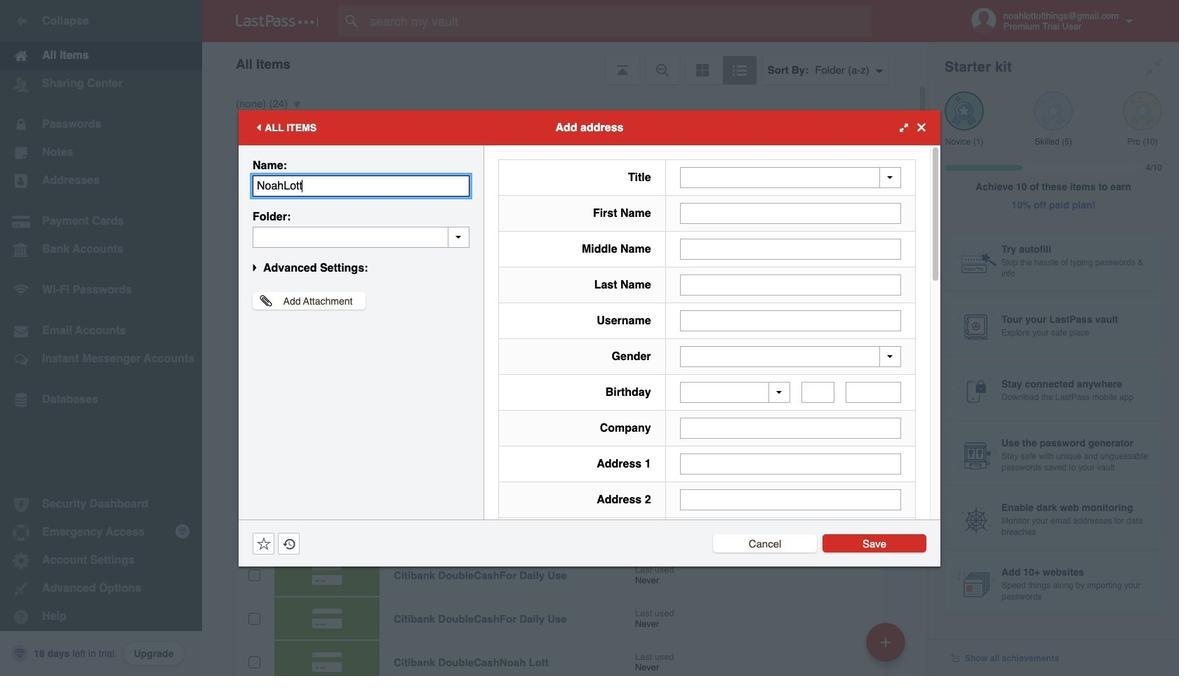 Task type: describe. For each thing, give the bounding box(es) containing it.
Search search field
[[338, 6, 899, 37]]

lastpass image
[[236, 15, 319, 27]]

new item navigation
[[861, 619, 914, 676]]

new item image
[[881, 637, 891, 647]]

search my vault text field
[[338, 6, 899, 37]]



Task type: vqa. For each thing, say whether or not it's contained in the screenshot.
search my vault text field
yes



Task type: locate. For each thing, give the bounding box(es) containing it.
None text field
[[253, 175, 470, 196], [253, 226, 470, 247], [680, 238, 901, 259], [680, 274, 901, 295], [680, 310, 901, 331], [846, 382, 901, 403], [680, 418, 901, 439], [253, 175, 470, 196], [253, 226, 470, 247], [680, 238, 901, 259], [680, 274, 901, 295], [680, 310, 901, 331], [846, 382, 901, 403], [680, 418, 901, 439]]

None text field
[[680, 203, 901, 224], [802, 382, 835, 403], [680, 454, 901, 475], [680, 489, 901, 510], [680, 203, 901, 224], [802, 382, 835, 403], [680, 454, 901, 475], [680, 489, 901, 510]]

dialog
[[239, 110, 941, 676]]

main navigation navigation
[[0, 0, 202, 676]]

vault options navigation
[[202, 42, 928, 84]]



